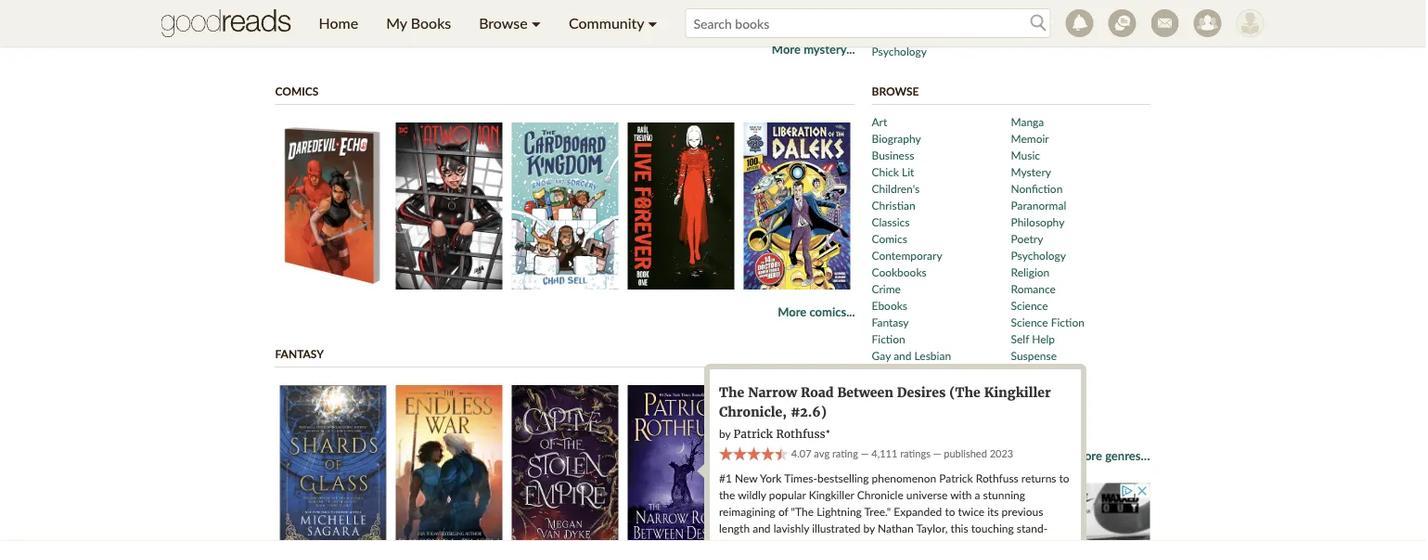 Task type: locate. For each thing, give the bounding box(es) containing it.
0 horizontal spatial psychology
[[872, 44, 927, 58]]

0 horizontal spatial fiction
[[872, 332, 906, 345]]

1 horizontal spatial fantasy
[[872, 315, 909, 329]]

1 vertical spatial psychology
[[1011, 248, 1067, 262]]

thriller
[[1011, 399, 1046, 412]]

more for more genres…
[[1074, 448, 1103, 463]]

▾ inside popup button
[[648, 14, 658, 32]]

1 ▾ from the left
[[532, 14, 541, 32]]

art link
[[872, 115, 888, 128]]

1 horizontal spatial ▾
[[648, 14, 658, 32]]

menu
[[305, 0, 672, 46]]

comics
[[872, 11, 908, 24], [275, 84, 319, 97], [872, 232, 908, 245]]

community
[[569, 14, 645, 32]]

fiction up help
[[1052, 315, 1085, 329]]

and
[[894, 349, 912, 362]]

novels
[[913, 365, 947, 379]]

mystery
[[872, 27, 913, 41], [1011, 165, 1052, 178]]

fantasy link
[[872, 315, 909, 329], [275, 347, 324, 360]]

thriller link
[[1011, 399, 1046, 412]]

2 vertical spatial more
[[1074, 448, 1103, 463]]

0 horizontal spatial mystery
[[872, 27, 913, 41]]

comics inside comics mystery psychology
[[872, 11, 908, 24]]

0 vertical spatial mystery link
[[872, 27, 913, 41]]

1 horizontal spatial psychology
[[1011, 248, 1067, 262]]

0 horizontal spatial fantasy link
[[275, 347, 324, 360]]

2 vertical spatial comics link
[[872, 232, 908, 245]]

Search for books to add to your shelves search field
[[686, 8, 1051, 38]]

▾
[[532, 14, 541, 32], [648, 14, 658, 32]]

1 vertical spatial science
[[1011, 315, 1049, 329]]

0 vertical spatial fiction
[[1052, 315, 1085, 329]]

▾ inside 'popup button'
[[532, 14, 541, 32]]

doctor who: liberation of the daleks image
[[744, 123, 851, 290]]

sports
[[1011, 382, 1043, 396]]

the cardboard kingdom #3: snow and sorcery (a graphic novel) image
[[512, 123, 619, 290]]

2 vertical spatial fiction
[[922, 382, 955, 396]]

1 vertical spatial more
[[778, 304, 807, 319]]

nonfiction link
[[1011, 182, 1063, 195]]

chick
[[872, 165, 900, 178]]

history
[[872, 399, 908, 412]]

browse inside 'popup button'
[[479, 14, 528, 32]]

0 horizontal spatial browse
[[479, 14, 528, 32]]

home
[[319, 14, 359, 32]]

comics inside art biography business chick lit children's christian classics comics contemporary cookbooks crime ebooks fantasy fiction gay and lesbian graphic novels historical fiction history
[[872, 232, 908, 245]]

cookbooks link
[[872, 265, 927, 279]]

the death of sir martin malprelate image
[[744, 0, 851, 27]]

browse up the "art" link
[[872, 84, 920, 97]]

sports link
[[1011, 382, 1043, 396]]

0 vertical spatial more
[[772, 41, 801, 56]]

0 horizontal spatial mystery link
[[872, 27, 913, 41]]

browse
[[479, 14, 528, 32], [872, 84, 920, 97]]

1 horizontal spatial browse
[[872, 84, 920, 97]]

0 vertical spatial fantasy link
[[872, 315, 909, 329]]

history link
[[872, 399, 908, 412]]

comics down "classics"
[[872, 232, 908, 245]]

comics link down home 'link' at the left top
[[275, 84, 319, 97]]

1 horizontal spatial mystery link
[[1011, 165, 1052, 178]]

0 vertical spatial psychology
[[872, 44, 927, 58]]

advertisement region
[[872, 483, 1151, 541]]

cookbooks
[[872, 265, 927, 279]]

psychology up religion
[[1011, 248, 1067, 262]]

fiction down novels
[[922, 382, 955, 396]]

books
[[411, 14, 451, 32]]

community ▾
[[569, 14, 658, 32]]

historical
[[872, 382, 919, 396]]

mystery link
[[872, 27, 913, 41], [1011, 165, 1052, 178]]

2 vertical spatial comics
[[872, 232, 908, 245]]

0 vertical spatial comics
[[872, 11, 908, 24]]

more
[[772, 41, 801, 56], [778, 304, 807, 319], [1074, 448, 1103, 463]]

0 horizontal spatial psychology link
[[872, 44, 927, 58]]

children's
[[872, 182, 920, 195]]

mystery down music link
[[1011, 165, 1052, 178]]

more down the death of sir martin malprelate 'image'
[[772, 41, 801, 56]]

comics up the browse link
[[872, 11, 908, 24]]

1 horizontal spatial fiction
[[922, 382, 955, 396]]

psychology link up religion
[[1011, 248, 1067, 262]]

1 vertical spatial mystery link
[[1011, 165, 1052, 178]]

2 horizontal spatial fiction
[[1052, 315, 1085, 329]]

contemporary
[[872, 248, 943, 262]]

0 vertical spatial science
[[1011, 298, 1049, 312]]

my group discussions image
[[1109, 9, 1137, 37]]

mystery inside manga memoir music mystery nonfiction paranormal philosophy poetry psychology religion romance science science fiction self help suspense spirituality sports thriller
[[1011, 165, 1052, 178]]

business
[[872, 148, 915, 162]]

fiction up gay
[[872, 332, 906, 345]]

catwoman, vol. 3: duchess of gotham image
[[396, 123, 503, 290]]

comics link down "classics"
[[872, 232, 908, 245]]

friend requests image
[[1194, 9, 1222, 37]]

comics link up the browse link
[[872, 11, 908, 24]]

fantasy
[[872, 315, 909, 329], [275, 347, 324, 360]]

paranormal link
[[1011, 198, 1067, 212]]

psychology
[[872, 44, 927, 58], [1011, 248, 1067, 262]]

more left genres…
[[1074, 448, 1103, 463]]

self help link
[[1011, 332, 1056, 345]]

▾ for community ▾
[[648, 14, 658, 32]]

nonfiction
[[1011, 182, 1063, 195]]

0 vertical spatial browse
[[479, 14, 528, 32]]

more left comics...
[[778, 304, 807, 319]]

romance
[[1011, 282, 1056, 295]]

mystery link up the browse link
[[872, 27, 913, 41]]

0 vertical spatial mystery
[[872, 27, 913, 41]]

▾ for browse ▾
[[532, 14, 541, 32]]

philosophy link
[[1011, 215, 1065, 228]]

1 vertical spatial mystery
[[1011, 165, 1052, 178]]

crime link
[[872, 282, 901, 295]]

fiction
[[1052, 315, 1085, 329], [872, 332, 906, 345], [922, 382, 955, 396]]

biography
[[872, 131, 922, 145]]

0 horizontal spatial fantasy
[[275, 347, 324, 360]]

science down the romance link on the bottom of the page
[[1011, 298, 1049, 312]]

1 vertical spatial psychology link
[[1011, 248, 1067, 262]]

sistah samurai image
[[744, 385, 851, 541]]

1 vertical spatial browse
[[872, 84, 920, 97]]

classics link
[[872, 215, 910, 228]]

poetry
[[1011, 232, 1044, 245]]

psychology up the browse link
[[872, 44, 927, 58]]

poetry link
[[1011, 232, 1044, 245]]

psychology link up the browse link
[[872, 44, 927, 58]]

1 vertical spatial fantasy
[[275, 347, 324, 360]]

religion
[[1011, 265, 1050, 279]]

1 vertical spatial fantasy link
[[275, 347, 324, 360]]

▾ right community
[[648, 14, 658, 32]]

home link
[[305, 0, 372, 46]]

0 vertical spatial fantasy
[[872, 315, 909, 329]]

science
[[1011, 298, 1049, 312], [1011, 315, 1049, 329]]

mystery link down music link
[[1011, 165, 1052, 178]]

2 ▾ from the left
[[648, 14, 658, 32]]

ebooks
[[872, 298, 908, 312]]

▾ left community
[[532, 14, 541, 32]]

comics link
[[872, 11, 908, 24], [275, 84, 319, 97], [872, 232, 908, 245]]

0 vertical spatial psychology link
[[872, 44, 927, 58]]

science down science 'link'
[[1011, 315, 1049, 329]]

browse link
[[872, 84, 920, 97]]

comics down home 'link' at the left top
[[275, 84, 319, 97]]

spirituality
[[1011, 365, 1064, 379]]

1 science from the top
[[1011, 298, 1049, 312]]

mystery up the browse link
[[872, 27, 913, 41]]

browse right books
[[479, 14, 528, 32]]

1 horizontal spatial fantasy link
[[872, 315, 909, 329]]

1 vertical spatial comics
[[275, 84, 319, 97]]

psychology link
[[872, 44, 927, 58], [1011, 248, 1067, 262]]

daredevil & echo image
[[280, 123, 387, 290]]

0 horizontal spatial ▾
[[532, 14, 541, 32]]

self
[[1011, 332, 1030, 345]]

1 horizontal spatial mystery
[[1011, 165, 1052, 178]]



Task type: describe. For each thing, give the bounding box(es) containing it.
lit
[[902, 165, 915, 178]]

2 science from the top
[[1011, 315, 1049, 329]]

my books link
[[372, 0, 465, 46]]

more for more comics...
[[778, 304, 807, 319]]

memoir link
[[1011, 131, 1050, 145]]

memoir
[[1011, 131, 1050, 145]]

murder wears a hidden face (gilded age mystery #8) image
[[396, 0, 503, 27]]

fiction inside manga memoir music mystery nonfiction paranormal philosophy poetry psychology religion romance science science fiction self help suspense spirituality sports thriller
[[1052, 315, 1085, 329]]

browse for browse ▾
[[479, 14, 528, 32]]

community ▾ button
[[555, 0, 672, 46]]

1 vertical spatial fiction
[[872, 332, 906, 345]]

more comics... link
[[778, 304, 856, 319]]

live forever, vol. 1 image
[[628, 123, 735, 290]]

suspense link
[[1011, 349, 1058, 362]]

psychology inside manga memoir music mystery nonfiction paranormal philosophy poetry psychology religion romance science science fiction self help suspense spirituality sports thriller
[[1011, 248, 1067, 262]]

inbox image
[[1152, 9, 1180, 37]]

comics...
[[810, 304, 856, 319]]

mystery inside comics mystery psychology
[[872, 27, 913, 41]]

Search books text field
[[686, 8, 1051, 38]]

more comics...
[[778, 304, 856, 319]]

comics for comics mystery psychology
[[872, 11, 908, 24]]

religion link
[[1011, 265, 1050, 279]]

music link
[[1011, 148, 1041, 162]]

browse for the browse link
[[872, 84, 920, 97]]

more for more mystery...
[[772, 41, 801, 56]]

crime
[[872, 282, 901, 295]]

art biography business chick lit children's christian classics comics contemporary cookbooks crime ebooks fantasy fiction gay and lesbian graphic novels historical fiction history
[[872, 115, 955, 412]]

chick lit link
[[872, 165, 915, 178]]

christian
[[872, 198, 916, 212]]

notifications image
[[1066, 9, 1094, 37]]

more mystery... link
[[772, 41, 856, 56]]

gay and lesbian link
[[872, 349, 952, 362]]

philosophy
[[1011, 215, 1065, 228]]

business link
[[872, 148, 915, 162]]

my books
[[386, 14, 451, 32]]

the narrow road between desires (the kingkiller chronicle, #2.6) image
[[628, 385, 735, 541]]

suspense
[[1011, 349, 1058, 362]]

spirituality link
[[1011, 365, 1064, 379]]

fantasy inside art biography business chick lit children's christian classics comics contemporary cookbooks crime ebooks fantasy fiction gay and lesbian graphic novels historical fiction history
[[872, 315, 909, 329]]

historical fiction link
[[872, 382, 955, 396]]

romance link
[[1011, 282, 1056, 295]]

comics mystery psychology
[[872, 11, 927, 58]]

contemporary link
[[872, 248, 943, 262]]

the new bad thing image
[[512, 0, 619, 27]]

more genres… link
[[1074, 448, 1151, 463]]

browse ▾ button
[[465, 0, 555, 46]]

0 vertical spatial comics link
[[872, 11, 908, 24]]

paranormal
[[1011, 198, 1067, 212]]

music
[[1011, 148, 1041, 162]]

genres…
[[1106, 448, 1151, 463]]

art
[[872, 115, 888, 128]]

science link
[[1011, 298, 1049, 312]]

lesbian
[[915, 349, 952, 362]]

comics for comics
[[275, 84, 319, 97]]

bob builder image
[[1237, 9, 1265, 37]]

graphic novels link
[[872, 365, 947, 379]]

manga link
[[1011, 115, 1045, 128]]

1 horizontal spatial psychology link
[[1011, 248, 1067, 262]]

captive of the stolen empire image
[[512, 385, 619, 541]]

manga memoir music mystery nonfiction paranormal philosophy poetry psychology religion romance science science fiction self help suspense spirituality sports thriller
[[1011, 115, 1085, 412]]

mystery...
[[804, 41, 856, 56]]

1 vertical spatial comics link
[[275, 84, 319, 97]]

more mystery...
[[772, 41, 856, 56]]

liberty's daughter image
[[628, 0, 735, 27]]

graphic
[[872, 365, 910, 379]]

children's link
[[872, 182, 920, 195]]

manga
[[1011, 115, 1045, 128]]

classics
[[872, 215, 910, 228]]

more genres…
[[1074, 448, 1151, 463]]

menu containing home
[[305, 0, 672, 46]]

shards of glass image
[[280, 385, 387, 541]]

my
[[386, 14, 407, 32]]

fiction link
[[872, 332, 906, 345]]

gay
[[872, 349, 891, 362]]

biography link
[[872, 131, 922, 145]]

ebooks link
[[872, 298, 908, 312]]

help
[[1033, 332, 1056, 345]]

science fiction link
[[1011, 315, 1085, 329]]

the outsider image
[[280, 0, 387, 27]]

browse ▾
[[479, 14, 541, 32]]

the endless war (the bridge kingdom, #4) image
[[396, 385, 503, 541]]

christian link
[[872, 198, 916, 212]]



Task type: vqa. For each thing, say whether or not it's contained in the screenshot.
Fantasy link
yes



